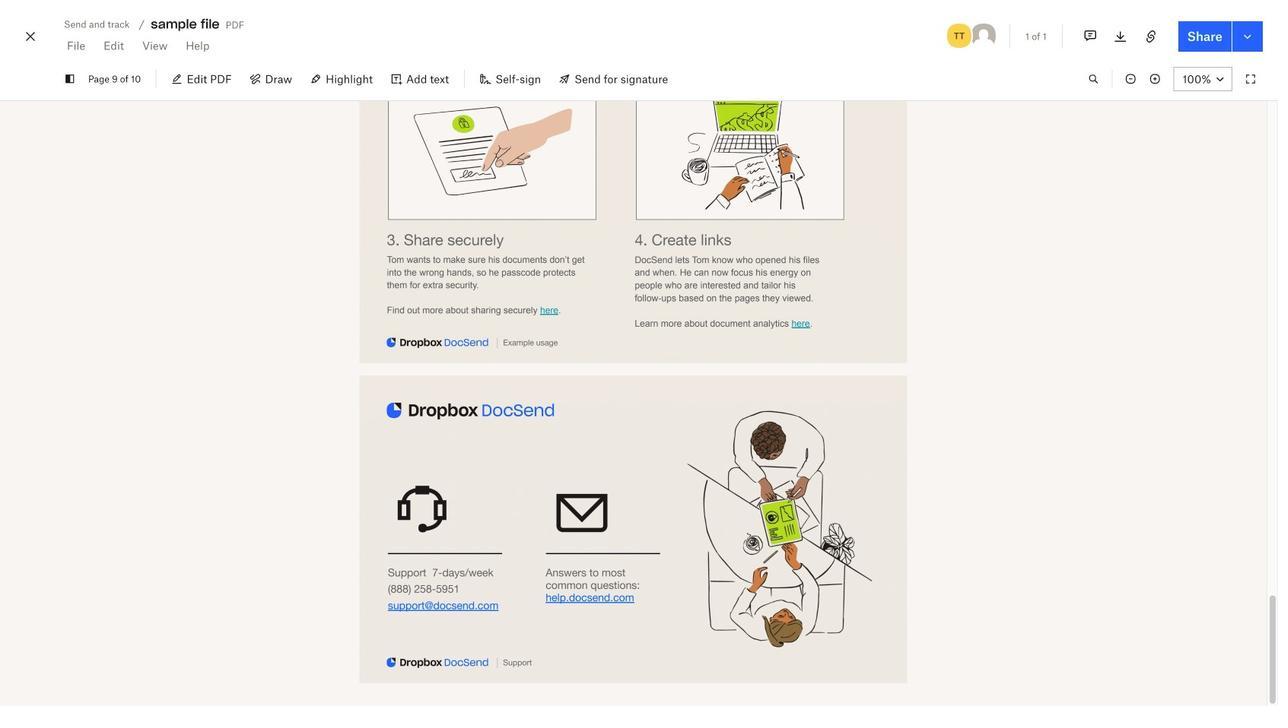 Task type: vqa. For each thing, say whether or not it's contained in the screenshot.
1st 'Sample File.Pdf' image
yes



Task type: locate. For each thing, give the bounding box(es) containing it.
1 vertical spatial sample file.pdf image
[[359, 376, 907, 684]]

sample file.pdf image
[[359, 56, 907, 364], [359, 376, 907, 684]]

0 vertical spatial sample file.pdf image
[[359, 56, 907, 364]]

2 sample file.pdf image from the top
[[359, 376, 907, 684]]



Task type: describe. For each thing, give the bounding box(es) containing it.
close image
[[21, 24, 40, 49]]

1 sample file.pdf image from the top
[[359, 56, 907, 364]]



